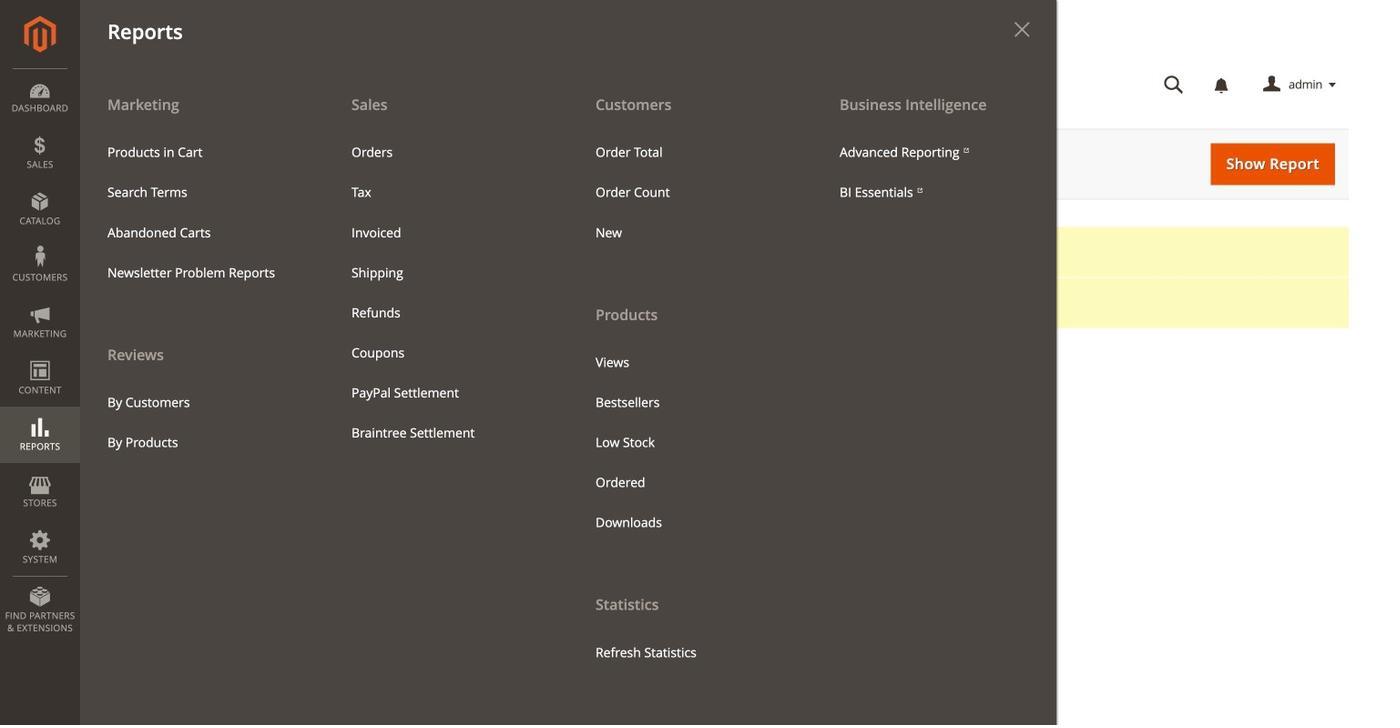 Task type: vqa. For each thing, say whether or not it's contained in the screenshot.
menu
yes



Task type: describe. For each thing, give the bounding box(es) containing it.
magento admin panel image
[[24, 15, 56, 53]]



Task type: locate. For each thing, give the bounding box(es) containing it.
menu bar
[[0, 0, 1056, 726]]

None text field
[[425, 511, 561, 541], [425, 568, 561, 598], [425, 511, 561, 541], [425, 568, 561, 598]]

menu
[[80, 84, 1056, 726], [80, 84, 324, 463], [568, 84, 812, 674], [94, 133, 311, 293], [338, 133, 555, 454], [582, 133, 799, 253], [826, 133, 1043, 213], [582, 343, 799, 543], [94, 383, 311, 463]]



